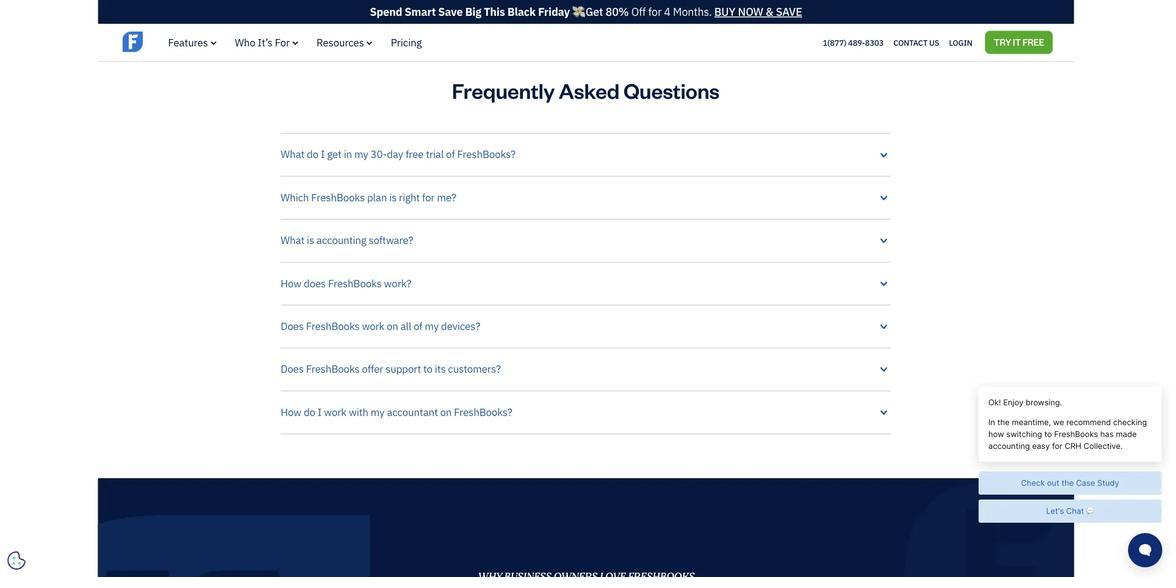 Task type: locate. For each thing, give the bounding box(es) containing it.
1 vertical spatial on
[[440, 405, 452, 419]]

us
[[929, 37, 939, 48]]

0 horizontal spatial my
[[354, 148, 368, 161]]

0 vertical spatial my
[[354, 148, 368, 161]]

1 vertical spatial do
[[304, 405, 315, 419]]

do
[[307, 148, 318, 161], [304, 405, 315, 419]]

frequently
[[452, 77, 555, 104]]

is right plan
[[389, 190, 397, 204]]

0 horizontal spatial of
[[414, 319, 423, 333]]

2 does from the top
[[281, 362, 304, 376]]

1 what from the top
[[281, 148, 305, 161]]

1 horizontal spatial for
[[648, 5, 662, 19]]

0 vertical spatial freshbooks?
[[457, 148, 516, 161]]

work?
[[384, 276, 411, 290]]

do for what
[[307, 148, 318, 161]]

0 vertical spatial how
[[281, 276, 301, 290]]

save
[[438, 5, 463, 19]]

1 horizontal spatial of
[[446, 148, 455, 161]]

1 vertical spatial is
[[307, 233, 314, 247]]

1 vertical spatial for
[[422, 190, 435, 204]]

work left all
[[362, 319, 384, 333]]

is
[[389, 190, 397, 204], [307, 233, 314, 247]]

i left with
[[318, 405, 322, 419]]

work left with
[[324, 405, 346, 419]]

0 horizontal spatial for
[[422, 190, 435, 204]]

buy
[[714, 5, 736, 19]]

0 horizontal spatial work
[[324, 405, 346, 419]]

accounting
[[317, 233, 366, 247]]

0 horizontal spatial on
[[387, 319, 398, 333]]

freshbooks? down customers?
[[454, 405, 512, 419]]

this
[[484, 5, 505, 19]]

work
[[362, 319, 384, 333], [324, 405, 346, 419]]

big
[[465, 5, 481, 19]]

freshbooks left plan
[[311, 190, 365, 204]]

freshbooks logo image
[[122, 30, 217, 54]]

me?
[[437, 190, 456, 204]]

freshbooks
[[311, 190, 365, 204], [328, 276, 382, 290], [306, 319, 360, 333], [306, 362, 360, 376]]

of right trial
[[446, 148, 455, 161]]

freshbooks down how does freshbooks work?
[[306, 319, 360, 333]]

0 vertical spatial do
[[307, 148, 318, 161]]

does freshbooks offer support to its customers?
[[281, 362, 501, 376]]

on right accountant
[[440, 405, 452, 419]]

plan
[[367, 190, 387, 204]]

try it free
[[994, 36, 1044, 48]]

2 how from the top
[[281, 405, 301, 419]]

my
[[354, 148, 368, 161], [425, 319, 439, 333], [371, 405, 385, 419]]

1 how from the top
[[281, 276, 301, 290]]

1 vertical spatial what
[[281, 233, 305, 247]]

what for what do i get in my 30-day free trial of freshbooks?
[[281, 148, 305, 161]]

1 vertical spatial work
[[324, 405, 346, 419]]

who it's for link
[[235, 36, 298, 49]]

30-
[[371, 148, 387, 161]]

for left 4
[[648, 5, 662, 19]]

freshbooks right does
[[328, 276, 382, 290]]

does
[[281, 319, 304, 333], [281, 362, 304, 376]]

login
[[949, 37, 973, 48]]

get
[[586, 5, 603, 19]]

spend smart save big this black friday 💸 get 80% off for 4 months. buy now & save
[[370, 5, 802, 19]]

resources
[[317, 36, 364, 49]]

0 vertical spatial is
[[389, 190, 397, 204]]

it's
[[258, 36, 273, 49]]

buy now & save link
[[714, 5, 802, 19]]

1 does from the top
[[281, 319, 304, 333]]

freshbooks?
[[457, 148, 516, 161], [454, 405, 512, 419]]

what left get
[[281, 148, 305, 161]]

1 horizontal spatial is
[[389, 190, 397, 204]]

of right all
[[414, 319, 423, 333]]

my right with
[[371, 405, 385, 419]]

do left get
[[307, 148, 318, 161]]

try it free link
[[985, 31, 1053, 54]]

what for what is accounting software?
[[281, 233, 305, 247]]

of
[[446, 148, 455, 161], [414, 319, 423, 333]]

asked
[[559, 77, 620, 104]]

do left with
[[304, 405, 315, 419]]

1(877) 489-8303 link
[[823, 37, 884, 48]]

what do i get in my 30-day free trial of freshbooks?
[[281, 148, 516, 161]]

for
[[648, 5, 662, 19], [422, 190, 435, 204]]

0 vertical spatial on
[[387, 319, 398, 333]]

freshbooks? right trial
[[457, 148, 516, 161]]

1 vertical spatial of
[[414, 319, 423, 333]]

1 horizontal spatial on
[[440, 405, 452, 419]]

what down which
[[281, 233, 305, 247]]

smart
[[405, 5, 436, 19]]

i for get
[[321, 148, 325, 161]]

features
[[168, 36, 208, 49]]

free
[[1023, 36, 1044, 48]]

contact us
[[894, 37, 939, 48]]

how
[[281, 276, 301, 290], [281, 405, 301, 419]]

2 vertical spatial my
[[371, 405, 385, 419]]

i
[[321, 148, 325, 161], [318, 405, 322, 419]]

which
[[281, 190, 309, 204]]

1 vertical spatial how
[[281, 405, 301, 419]]

does freshbooks work on all of my devices?
[[281, 319, 480, 333]]

1 horizontal spatial my
[[371, 405, 385, 419]]

1 vertical spatial i
[[318, 405, 322, 419]]

0 vertical spatial does
[[281, 319, 304, 333]]

for left me?
[[422, 190, 435, 204]]

my right in at top left
[[354, 148, 368, 161]]

0 vertical spatial i
[[321, 148, 325, 161]]

save
[[776, 5, 802, 19]]

80%
[[606, 5, 629, 19]]

1 horizontal spatial work
[[362, 319, 384, 333]]

now
[[738, 5, 763, 19]]

right
[[399, 190, 420, 204]]

on
[[387, 319, 398, 333], [440, 405, 452, 419]]

freshbooks for offer
[[306, 362, 360, 376]]

2 what from the top
[[281, 233, 305, 247]]

i left get
[[321, 148, 325, 161]]

0 horizontal spatial is
[[307, 233, 314, 247]]

1 vertical spatial does
[[281, 362, 304, 376]]

months.
[[673, 5, 712, 19]]

for
[[275, 36, 290, 49]]

resources link
[[317, 36, 373, 49]]

what
[[281, 148, 305, 161], [281, 233, 305, 247]]

customers?
[[448, 362, 501, 376]]

0 vertical spatial what
[[281, 148, 305, 161]]

freshbooks left offer on the bottom
[[306, 362, 360, 376]]

my right all
[[425, 319, 439, 333]]

on left all
[[387, 319, 398, 333]]

0 vertical spatial work
[[362, 319, 384, 333]]

is left accounting
[[307, 233, 314, 247]]

1 vertical spatial my
[[425, 319, 439, 333]]

accountant
[[387, 405, 438, 419]]



Task type: describe. For each thing, give the bounding box(es) containing it.
trial
[[426, 148, 444, 161]]

contact
[[894, 37, 928, 48]]

freshbooks for plan
[[311, 190, 365, 204]]

cookie consent banner dialog
[[9, 427, 192, 568]]

freshbooks for work
[[306, 319, 360, 333]]

what is accounting software?
[[281, 233, 413, 247]]

how does freshbooks work?
[[281, 276, 411, 290]]

features link
[[168, 36, 216, 49]]

how do i work with my accountant on freshbooks?
[[281, 405, 512, 419]]

friday
[[538, 5, 570, 19]]

it
[[1013, 36, 1021, 48]]

to
[[423, 362, 433, 376]]

with
[[349, 405, 368, 419]]

does for does freshbooks work on all of my devices?
[[281, 319, 304, 333]]

4
[[664, 5, 671, 19]]

get
[[327, 148, 341, 161]]

who it's for
[[235, 36, 290, 49]]

all
[[401, 319, 411, 333]]

&
[[766, 5, 774, 19]]

does
[[304, 276, 326, 290]]

try
[[994, 36, 1011, 48]]

login link
[[949, 35, 973, 50]]

1(877)
[[823, 37, 846, 48]]

support
[[386, 362, 421, 376]]

spend
[[370, 5, 402, 19]]

2 horizontal spatial my
[[425, 319, 439, 333]]

489-
[[848, 37, 865, 48]]

8303
[[865, 37, 884, 48]]

which freshbooks plan is right for me?
[[281, 190, 456, 204]]

0 vertical spatial of
[[446, 148, 455, 161]]

free
[[406, 148, 424, 161]]

off
[[631, 5, 646, 19]]

black
[[507, 5, 536, 19]]

my for accountant
[[371, 405, 385, 419]]

do for how
[[304, 405, 315, 419]]

💸
[[572, 5, 583, 19]]

1(877) 489-8303
[[823, 37, 884, 48]]

questions
[[624, 77, 720, 104]]

in
[[344, 148, 352, 161]]

how for how do i work with my accountant on freshbooks?
[[281, 405, 301, 419]]

cookie preferences image
[[7, 552, 26, 570]]

i for work
[[318, 405, 322, 419]]

contact us link
[[894, 35, 939, 50]]

1 vertical spatial freshbooks?
[[454, 405, 512, 419]]

how for how does freshbooks work?
[[281, 276, 301, 290]]

software?
[[369, 233, 413, 247]]

devices?
[[441, 319, 480, 333]]

offer
[[362, 362, 383, 376]]

my for 30-
[[354, 148, 368, 161]]

does for does freshbooks offer support to its customers?
[[281, 362, 304, 376]]

day
[[387, 148, 403, 161]]

frequently asked questions
[[452, 77, 720, 104]]

who
[[235, 36, 255, 49]]

pricing
[[391, 36, 422, 49]]

0 vertical spatial for
[[648, 5, 662, 19]]

pricing link
[[391, 36, 422, 49]]

its
[[435, 362, 446, 376]]



Task type: vqa. For each thing, say whether or not it's contained in the screenshot.
FreshBooks
yes



